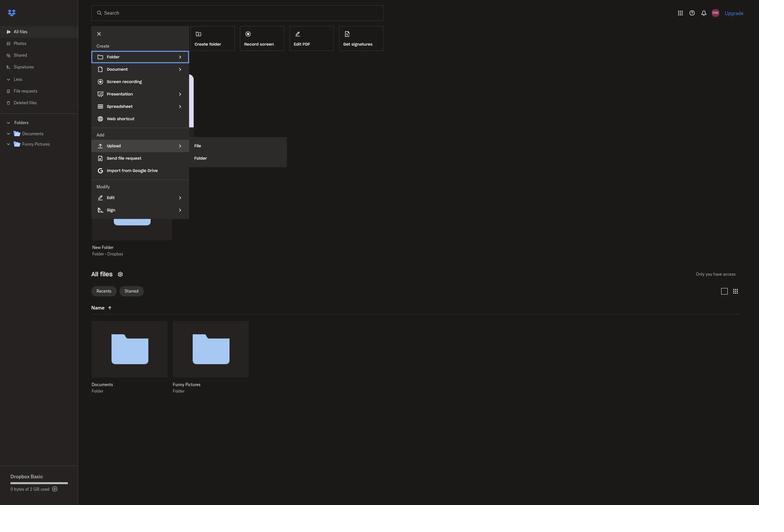 Task type: locate. For each thing, give the bounding box(es) containing it.
0 vertical spatial pictures
[[35, 142, 50, 147]]

files left offline
[[153, 132, 160, 137]]

0 vertical spatial edit
[[294, 42, 302, 47]]

0 horizontal spatial on
[[110, 132, 115, 137]]

edit inside button
[[294, 42, 302, 47]]

menu containing file
[[189, 137, 287, 167]]

dropbox up bytes
[[10, 475, 30, 480]]

group
[[0, 128, 78, 155]]

1 vertical spatial documents
[[92, 383, 113, 388]]

signatures
[[352, 42, 373, 47]]

funny inside group
[[22, 142, 34, 147]]

2
[[30, 488, 32, 493]]

signatures link
[[5, 61, 78, 73]]

file
[[14, 89, 20, 94], [195, 144, 201, 149]]

screen recording menu item
[[91, 76, 189, 88]]

get more space image
[[51, 486, 59, 494]]

files
[[20, 29, 27, 34], [29, 101, 37, 105], [153, 132, 160, 137], [100, 271, 113, 278]]

0 horizontal spatial pictures
[[35, 142, 50, 147]]

edit
[[294, 42, 302, 47], [107, 196, 115, 200]]

upgrade link
[[725, 10, 744, 16]]

get inside button
[[344, 42, 351, 47]]

sign
[[107, 208, 115, 213]]

create folder
[[195, 42, 221, 47]]

upgrade
[[725, 10, 744, 16]]

funny
[[22, 142, 34, 147], [173, 383, 185, 388]]

file requests
[[14, 89, 37, 94]]

photos
[[14, 41, 26, 46]]

all files
[[14, 29, 27, 34], [91, 271, 113, 278]]

only you have access
[[697, 272, 736, 277]]

close image
[[94, 28, 105, 39]]

from left your at the top
[[116, 168, 126, 173]]

documents link
[[13, 130, 73, 139]]

sign menu item
[[91, 204, 189, 217]]

edit menu item
[[91, 192, 189, 204]]

on right work
[[147, 132, 151, 137]]

1 vertical spatial pictures
[[186, 383, 201, 388]]

install
[[98, 132, 109, 137]]

web shortcut
[[107, 117, 134, 121]]

0 horizontal spatial funny
[[22, 142, 34, 147]]

1 horizontal spatial create
[[195, 42, 208, 47]]

documents for documents
[[22, 132, 44, 136]]

0 horizontal spatial dropbox
[[10, 475, 30, 480]]

get left started
[[91, 60, 99, 65]]

file for file requests
[[14, 89, 20, 94]]

dropbox right with
[[128, 60, 147, 65]]

dropbox inside the new folder folder • dropbox
[[107, 252, 123, 257]]

funny pictures link
[[13, 140, 73, 149]]

1 vertical spatial get
[[91, 60, 99, 65]]

0 vertical spatial file
[[14, 89, 20, 94]]

folder
[[107, 55, 120, 59], [195, 156, 207, 161], [102, 245, 114, 250], [92, 252, 104, 257], [92, 389, 103, 394], [173, 389, 185, 394]]

list
[[0, 22, 78, 114]]

0 vertical spatial get
[[344, 42, 351, 47]]

1 horizontal spatial funny
[[173, 383, 185, 388]]

started
[[101, 60, 116, 65]]

file inside "link"
[[14, 89, 20, 94]]

edit inside menu item
[[107, 196, 115, 200]]

on up 'synced.'
[[110, 132, 115, 137]]

1 horizontal spatial file
[[195, 144, 201, 149]]

files inside install on desktop to work on files offline and stay synced.
[[153, 132, 160, 137]]

2 vertical spatial dropbox
[[10, 475, 30, 480]]

activity
[[138, 168, 154, 173]]

document menu item
[[91, 63, 189, 76]]

get left signatures
[[344, 42, 351, 47]]

create folder button
[[191, 26, 235, 51]]

all files list item
[[0, 26, 78, 38]]

None field
[[0, 0, 51, 7]]

0 vertical spatial dropbox
[[128, 60, 147, 65]]

1 horizontal spatial get
[[344, 42, 351, 47]]

0
[[10, 488, 13, 493]]

pdf
[[303, 42, 310, 47]]

send file request
[[107, 156, 141, 161]]

get
[[344, 42, 351, 47], [91, 60, 99, 65]]

add
[[97, 133, 104, 138]]

less
[[14, 77, 22, 82]]

drive
[[148, 168, 158, 173]]

from
[[116, 168, 126, 173], [122, 168, 132, 173]]

0 horizontal spatial edit
[[107, 196, 115, 200]]

pictures inside funny pictures folder
[[186, 383, 201, 388]]

create
[[195, 42, 208, 47], [97, 44, 110, 49]]

modify
[[97, 185, 110, 190]]

from inside menu item
[[122, 168, 132, 173]]

all inside list item
[[14, 29, 19, 34]]

from for import
[[122, 168, 132, 173]]

spreadsheet menu item
[[91, 101, 189, 113]]

edit pdf button
[[290, 26, 334, 51]]

1 vertical spatial file
[[195, 144, 201, 149]]

from for suggested
[[116, 168, 126, 173]]

gb
[[33, 488, 39, 493]]

create inside button
[[195, 42, 208, 47]]

all up recents
[[91, 271, 98, 278]]

web
[[107, 117, 116, 121]]

1 vertical spatial dropbox
[[107, 252, 123, 257]]

pictures for funny pictures
[[35, 142, 50, 147]]

0 horizontal spatial create
[[97, 44, 110, 49]]

dropbox image
[[5, 7, 18, 20]]

1 horizontal spatial pictures
[[186, 383, 201, 388]]

1 horizontal spatial documents
[[92, 383, 113, 388]]

1 horizontal spatial edit
[[294, 42, 302, 47]]

name button
[[91, 304, 146, 312]]

suggested from your activity
[[91, 168, 154, 173]]

0 horizontal spatial documents
[[22, 132, 44, 136]]

create left folder
[[195, 42, 208, 47]]

get signatures button
[[339, 26, 384, 51]]

documents
[[22, 132, 44, 136], [92, 383, 113, 388]]

get for get signatures
[[344, 42, 351, 47]]

list containing all files
[[0, 22, 78, 114]]

all
[[14, 29, 19, 34], [91, 271, 98, 278]]

1 vertical spatial edit
[[107, 196, 115, 200]]

pictures
[[35, 142, 50, 147], [186, 383, 201, 388]]

basic
[[31, 475, 43, 480]]

files up recents
[[100, 271, 113, 278]]

documents inside documents link
[[22, 132, 44, 136]]

all files up 'photos' on the left top
[[14, 29, 27, 34]]

send file request menu item
[[91, 152, 189, 165]]

have
[[714, 272, 723, 277]]

from down send file request
[[122, 168, 132, 173]]

folders
[[14, 120, 29, 125]]

0 vertical spatial all files
[[14, 29, 27, 34]]

0 horizontal spatial file
[[14, 89, 20, 94]]

funny for funny pictures
[[22, 142, 34, 147]]

record
[[244, 42, 259, 47]]

file inside menu
[[195, 144, 201, 149]]

1 horizontal spatial dropbox
[[107, 252, 123, 257]]

folder, funny pictures row
[[173, 321, 249, 399]]

dropbox right •
[[107, 252, 123, 257]]

1 vertical spatial all
[[91, 271, 98, 278]]

1 horizontal spatial on
[[147, 132, 151, 137]]

0 horizontal spatial get
[[91, 60, 99, 65]]

edit left pdf
[[294, 42, 302, 47]]

recents
[[97, 289, 112, 294]]

0 horizontal spatial all
[[14, 29, 19, 34]]

funny inside funny pictures folder
[[173, 383, 185, 388]]

all files up recents
[[91, 271, 113, 278]]

offline
[[161, 132, 173, 137]]

create down close icon
[[97, 44, 110, 49]]

documents inside folder, documents row
[[92, 383, 113, 388]]

all up 'photos' on the left top
[[14, 29, 19, 34]]

create for create folder
[[195, 42, 208, 47]]

import from google drive menu item
[[91, 165, 189, 177]]

files up 'photos' on the left top
[[20, 29, 27, 34]]

used
[[41, 488, 49, 493]]

edit up 'sign'
[[107, 196, 115, 200]]

0 vertical spatial funny
[[22, 142, 34, 147]]

dropbox
[[128, 60, 147, 65], [107, 252, 123, 257], [10, 475, 30, 480]]

documents button
[[92, 383, 153, 388]]

0 vertical spatial all
[[14, 29, 19, 34]]

of
[[25, 488, 29, 493]]

1 vertical spatial all files
[[91, 271, 113, 278]]

1 vertical spatial funny
[[173, 383, 185, 388]]

requests
[[22, 89, 37, 94]]

deleted files
[[14, 101, 37, 105]]

0 vertical spatial documents
[[22, 132, 44, 136]]

screen
[[107, 79, 121, 84]]

photos link
[[5, 38, 78, 50]]

0 horizontal spatial all files
[[14, 29, 27, 34]]

menu
[[91, 26, 189, 219], [189, 137, 287, 167]]



Task type: describe. For each thing, give the bounding box(es) containing it.
signatures
[[14, 65, 34, 70]]

deleted
[[14, 101, 28, 105]]

2 on from the left
[[147, 132, 151, 137]]

presentation
[[107, 92, 133, 97]]

stay
[[98, 139, 106, 143]]

1 horizontal spatial all files
[[91, 271, 113, 278]]

presentation menu item
[[91, 88, 189, 101]]

suggested
[[91, 168, 115, 173]]

group containing documents
[[0, 128, 78, 155]]

folder inside documents folder
[[92, 389, 103, 394]]

edit for edit
[[107, 196, 115, 200]]

shared
[[14, 53, 27, 58]]

send
[[107, 156, 117, 161]]

documents for documents folder
[[92, 383, 113, 388]]

folder
[[210, 42, 221, 47]]

1 on from the left
[[110, 132, 115, 137]]

to
[[132, 132, 136, 137]]

web shortcut menu item
[[91, 113, 189, 125]]

funny pictures folder
[[173, 383, 201, 394]]

import
[[107, 168, 121, 173]]

only
[[697, 272, 705, 277]]

•
[[105, 252, 106, 257]]

new folder folder • dropbox
[[92, 245, 123, 257]]

get started with dropbox
[[91, 60, 147, 65]]

all files inside the all files link
[[14, 29, 27, 34]]

shared link
[[5, 50, 78, 61]]

folder, documents row
[[92, 321, 168, 399]]

create for create
[[97, 44, 110, 49]]

deleted files link
[[5, 97, 78, 109]]

work
[[137, 132, 146, 137]]

get signatures
[[344, 42, 373, 47]]

folders button
[[0, 118, 78, 128]]

edit for edit pdf
[[294, 42, 302, 47]]

bytes
[[14, 488, 24, 493]]

dropbox basic
[[10, 475, 43, 480]]

2 horizontal spatial dropbox
[[128, 60, 147, 65]]

name
[[91, 305, 105, 311]]

starred
[[125, 289, 139, 294]]

your
[[127, 168, 137, 173]]

import from google drive
[[107, 168, 158, 173]]

menu containing create
[[91, 26, 189, 219]]

synced.
[[107, 139, 121, 143]]

funny pictures button
[[173, 383, 235, 388]]

documents folder
[[92, 383, 113, 394]]

shortcut
[[117, 117, 134, 121]]

desktop
[[116, 132, 131, 137]]

screen recording
[[107, 79, 142, 84]]

recording
[[123, 79, 142, 84]]

edit pdf
[[294, 42, 310, 47]]

upload
[[107, 144, 121, 149]]

files right the deleted
[[29, 101, 37, 105]]

folder inside funny pictures folder
[[173, 389, 185, 394]]

google
[[133, 168, 147, 173]]

file
[[118, 156, 125, 161]]

file for file
[[195, 144, 201, 149]]

pictures for funny pictures folder
[[186, 383, 201, 388]]

screen
[[260, 42, 274, 47]]

upload menu item
[[91, 140, 189, 152]]

starred button
[[119, 287, 144, 297]]

new folder button
[[92, 245, 159, 251]]

request
[[126, 156, 141, 161]]

folder menu item
[[91, 51, 189, 63]]

files inside list item
[[20, 29, 27, 34]]

recents button
[[91, 287, 117, 297]]

file requests link
[[5, 86, 78, 97]]

new
[[92, 245, 101, 250]]

with
[[117, 60, 127, 65]]

all files link
[[5, 26, 78, 38]]

record screen
[[244, 42, 274, 47]]

get for get started with dropbox
[[91, 60, 99, 65]]

spreadsheet
[[107, 104, 133, 109]]

you
[[706, 272, 713, 277]]

funny for funny pictures folder
[[173, 383, 185, 388]]

access
[[724, 272, 736, 277]]

and
[[174, 132, 181, 137]]

funny pictures
[[22, 142, 50, 147]]

1 horizontal spatial all
[[91, 271, 98, 278]]

less image
[[5, 76, 12, 83]]

document
[[107, 67, 128, 72]]

0 bytes of 2 gb used
[[10, 488, 49, 493]]

folder • dropbox button
[[92, 252, 159, 257]]

folder inside 'menu item'
[[107, 55, 120, 59]]

install on desktop to work on files offline and stay synced.
[[98, 132, 181, 143]]

record screen button
[[240, 26, 285, 51]]



Task type: vqa. For each thing, say whether or not it's contained in the screenshot.
template content icon related to Microsoft_Pride_2
no



